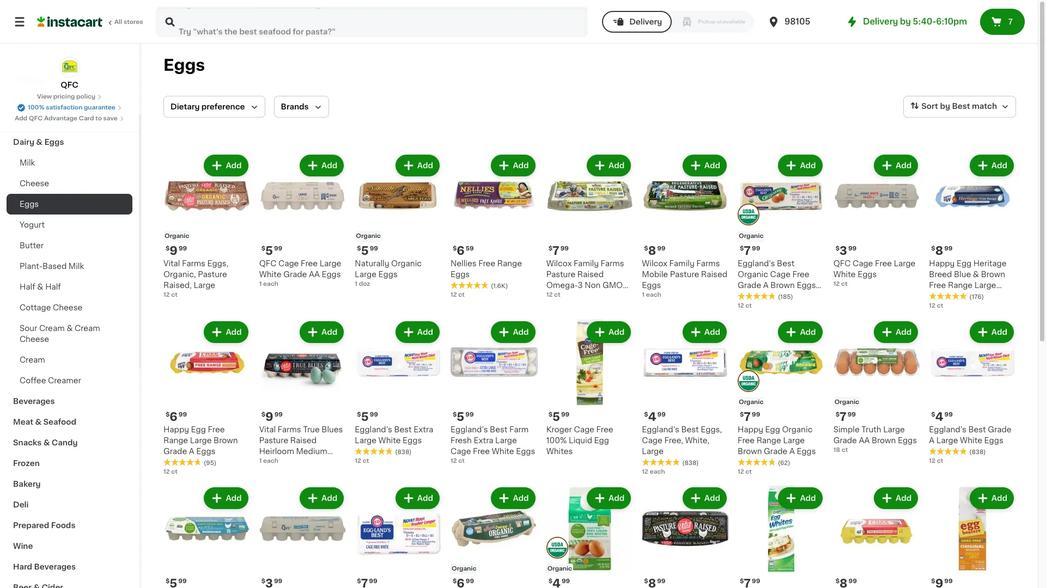 Task type: vqa. For each thing, say whether or not it's contained in the screenshot.
Eggs inside the Eggland'S Best Grade A Large White Eggs
yes



Task type: describe. For each thing, give the bounding box(es) containing it.
family for pasture
[[670, 260, 695, 268]]

match
[[973, 103, 998, 110]]

large inside 'eggland's best organic cage free grade a brown eggs large'
[[738, 293, 760, 300]]

eggs inside qfc cage free large white grade aa eggs 1 each
[[322, 271, 341, 278]]

organic inside naturally organic large eggs 1 doz
[[392, 260, 422, 268]]

$ 7 99 for wilcox
[[549, 245, 569, 257]]

naturally organic large eggs 1 doz
[[355, 260, 422, 287]]

happy egg organic free range large brown grade a eggs
[[738, 427, 817, 456]]

59
[[466, 246, 474, 252]]

all
[[115, 19, 122, 25]]

frozen
[[13, 460, 40, 468]]

service type group
[[603, 11, 755, 33]]

brown inside happy egg organic free range large brown grade a eggs
[[738, 448, 763, 456]]

cage inside eggland's best farm fresh extra large cage free white eggs 12 ct
[[451, 448, 471, 456]]

coffee creamer link
[[7, 371, 133, 392]]

view
[[37, 94, 52, 100]]

family for raised
[[574, 260, 599, 268]]

delivery button
[[603, 11, 672, 33]]

grade inside qfc cage free large white grade aa eggs 1 each
[[284, 271, 307, 278]]

7 for happy egg organic free range large brown grade a eggs
[[745, 412, 751, 423]]

$ inside the $ 6 59
[[453, 246, 457, 252]]

grade inside happy egg free range large brown grade a eggs
[[164, 448, 187, 456]]

free inside "kroger cage free 100% liquid egg whites"
[[597, 427, 614, 434]]

cage inside qfc cage free large white grade aa eggs 1 each
[[279, 260, 299, 268]]

based
[[42, 263, 67, 270]]

yogurt link
[[7, 215, 133, 236]]

simple
[[834, 427, 860, 434]]

by for sort
[[941, 103, 951, 110]]

hard beverages
[[13, 564, 76, 571]]

12 ct for brown
[[164, 470, 178, 476]]

free inside "qfc cage free large white eggs 12 ct"
[[876, 260, 893, 268]]

blues
[[322, 427, 343, 434]]

& inside sour cream & cream cheese
[[67, 325, 73, 333]]

& for half
[[37, 284, 43, 291]]

pasture for mobile
[[671, 271, 700, 278]]

ct inside eggland's best farm fresh extra large cage free white eggs 12 ct
[[459, 459, 465, 465]]

1 vertical spatial beverages
[[34, 564, 76, 571]]

eggs inside eggland's best farm fresh extra large cage free white eggs 12 ct
[[516, 448, 536, 456]]

farms inside vital farms eggs, organic, pasture raised, large 12 ct
[[182, 260, 206, 268]]

free inside happy egg organic free range large brown grade a eggs
[[738, 438, 755, 445]]

eggland's for free
[[738, 260, 776, 268]]

prepared foods link
[[7, 516, 133, 537]]

12 down happy egg organic free range large brown grade a eggs
[[738, 470, 745, 476]]

eggs link
[[7, 194, 133, 215]]

pasture for organic,
[[198, 271, 227, 278]]

1 vertical spatial milk
[[69, 263, 84, 270]]

delivery for delivery
[[630, 18, 663, 26]]

brown inside simple truth large grade aa brown eggs 18 ct
[[872, 438, 897, 445]]

2 half from the left
[[45, 284, 61, 291]]

free inside happy egg heritage breed blue & brown free range large grade a eggs
[[930, 282, 947, 289]]

qfc cage free large white grade aa eggs 1 each
[[259, 260, 342, 287]]

5 up eggland's best extra large white eggs
[[361, 412, 369, 423]]

eggs inside eggland's best extra large white eggs
[[403, 438, 422, 445]]

12 down eggland's best extra large white eggs
[[355, 459, 362, 465]]

recipes link
[[7, 70, 133, 91]]

eggs inside eggland's best grade a large white eggs
[[985, 438, 1004, 445]]

deli link
[[7, 495, 133, 516]]

$ 5 99 up kroger
[[549, 412, 570, 423]]

seafood
[[43, 419, 76, 426]]

large inside qfc cage free large white grade aa eggs 1 each
[[320, 260, 342, 268]]

(185)
[[779, 294, 794, 300]]

eggs inside simple truth large grade aa brown eggs 18 ct
[[899, 438, 918, 445]]

candy
[[52, 440, 78, 447]]

frozen link
[[7, 454, 133, 474]]

18
[[834, 448, 841, 454]]

ct down eggland's best grade a large white eggs
[[938, 459, 944, 465]]

cream down cottage cheese link
[[75, 325, 100, 333]]

wilcox family farms mobile pasture raised eggs 1 each
[[643, 260, 728, 298]]

large inside happy egg heritage breed blue & brown free range large grade a eggs
[[975, 282, 997, 289]]

8 for wilcox family farms mobile pasture raised eggs
[[649, 245, 657, 257]]

delivery for delivery by 5:40-6:10pm
[[864, 17, 899, 26]]

grade inside simple truth large grade aa brown eggs 18 ct
[[834, 438, 858, 445]]

7 inside button
[[1009, 18, 1014, 26]]

6 for happy
[[170, 412, 178, 423]]

a inside happy egg heritage breed blue & brown free range large grade a eggs
[[955, 293, 961, 300]]

qfc for qfc cage free large white grade aa eggs 1 each
[[259, 260, 277, 268]]

(95)
[[204, 461, 217, 467]]

cheese inside sour cream & cream cheese
[[20, 336, 49, 344]]

98105
[[785, 17, 811, 26]]

farms inside wilcox family farms mobile pasture raised eggs 1 each
[[697, 260, 720, 268]]

white for qfc cage free large white eggs 12 ct
[[834, 271, 856, 278]]

produce
[[13, 118, 46, 125]]

ct down 'eggland's best organic cage free grade a brown eggs large'
[[746, 303, 752, 309]]

brown inside wilcox family farms pasture raised omega-3 non gmo large brown
[[570, 293, 595, 300]]

cheese link
[[7, 173, 133, 194]]

policy
[[76, 94, 95, 100]]

snacks & candy link
[[7, 433, 133, 454]]

sort by
[[922, 103, 951, 110]]

meat
[[13, 419, 33, 426]]

1 inside qfc cage free large white grade aa eggs 1 each
[[259, 281, 262, 287]]

12 inside "qfc cage free large white eggs 12 ct"
[[834, 281, 840, 287]]

$ inside $ 6 99
[[166, 412, 170, 418]]

kroger cage free 100% liquid egg whites
[[547, 427, 614, 456]]

ct inside "qfc cage free large white eggs 12 ct"
[[842, 281, 848, 287]]

$ 4 99 for eggland's best grade a large white eggs
[[932, 412, 954, 423]]

half & half
[[20, 284, 61, 291]]

farm
[[510, 427, 529, 434]]

dairy
[[13, 139, 34, 146]]

1 half from the left
[[20, 284, 35, 291]]

doz
[[359, 281, 370, 287]]

dairy & eggs link
[[7, 132, 133, 153]]

brown inside happy egg free range large brown grade a eggs
[[214, 438, 238, 445]]

bakery
[[13, 481, 41, 489]]

6 for nellies
[[457, 245, 465, 257]]

large inside happy egg organic free range large brown grade a eggs
[[784, 438, 805, 445]]

deli
[[13, 502, 29, 509]]

cage inside "kroger cage free 100% liquid egg whites"
[[574, 427, 595, 434]]

raised inside wilcox family farms pasture raised omega-3 non gmo large brown
[[578, 271, 604, 278]]

qfc link
[[59, 57, 80, 91]]

cage inside 'eggland's best organic cage free grade a brown eggs large'
[[771, 271, 791, 278]]

dietary preference
[[171, 103, 245, 111]]

dairy & eggs
[[13, 139, 64, 146]]

white for qfc cage free large white grade aa eggs 1 each
[[259, 271, 282, 278]]

naturally
[[355, 260, 390, 268]]

12 ct for white
[[930, 459, 944, 465]]

eggs inside happy egg organic free range large brown grade a eggs
[[797, 448, 817, 456]]

true
[[303, 427, 320, 434]]

add qfc advantage card to save
[[15, 116, 118, 122]]

prepared foods
[[13, 522, 75, 530]]

free inside nellies free range eggs
[[479, 260, 496, 268]]

butter
[[20, 242, 44, 250]]

organic inside happy egg organic free range large brown grade a eggs
[[783, 427, 813, 434]]

wine
[[13, 543, 33, 551]]

eggs inside vital farms true blues pasture raised heirloom medium eggs
[[259, 459, 279, 467]]

vital farms true blues pasture raised heirloom medium eggs
[[259, 427, 343, 467]]

large inside vital farms eggs, organic, pasture raised, large 12 ct
[[194, 282, 215, 289]]

extra inside eggland's best farm fresh extra large cage free white eggs 12 ct
[[474, 438, 494, 445]]

12 down eggland's best grade a large white eggs
[[930, 459, 936, 465]]

advantage
[[44, 116, 78, 122]]

free inside qfc cage free large white grade aa eggs 1 each
[[301, 260, 318, 268]]

$ 5 99 up eggland's best extra large white eggs
[[357, 412, 378, 423]]

extra inside eggland's best extra large white eggs
[[414, 427, 434, 434]]

preference
[[202, 103, 245, 111]]

guarantee
[[84, 105, 116, 111]]

add button inside product group
[[876, 156, 918, 176]]

organic,
[[164, 271, 196, 278]]

& inside happy egg heritage breed blue & brown free range large grade a eggs
[[974, 271, 980, 278]]

butter link
[[7, 236, 133, 256]]

eggs, for eggland's best eggs, cage free, white, large
[[701, 427, 723, 434]]

cheese inside cottage cheese link
[[53, 304, 83, 312]]

eggs inside "qfc cage free large white eggs 12 ct"
[[858, 271, 878, 278]]

sour cream & cream cheese link
[[7, 318, 133, 350]]

5 up kroger
[[553, 412, 561, 423]]

brown inside happy egg heritage breed blue & brown free range large grade a eggs
[[982, 271, 1006, 278]]

wine link
[[7, 537, 133, 557]]

large inside eggland's best grade a large white eggs
[[937, 438, 959, 445]]

qfc logo image
[[59, 57, 80, 77]]

5 for naturally
[[361, 245, 369, 257]]

$ inside $ 3 99
[[836, 246, 840, 252]]

$ 3 99
[[836, 245, 857, 257]]

Best match Sort by field
[[904, 96, 1017, 118]]

(838) for white
[[970, 450, 987, 456]]

pasture for blues
[[259, 438, 289, 445]]

half & half link
[[7, 277, 133, 298]]

& for seafood
[[35, 419, 42, 426]]

(1.6k)
[[491, 283, 508, 289]]

fresh
[[451, 438, 472, 445]]

large inside happy egg free range large brown grade a eggs
[[190, 438, 212, 445]]

100% satisfaction guarantee button
[[17, 101, 122, 112]]

recipes
[[13, 76, 45, 84]]

3 inside wilcox family farms pasture raised omega-3 non gmo large brown
[[578, 282, 583, 289]]

eggland's best grade a large white eggs
[[930, 427, 1012, 445]]

all stores
[[115, 19, 143, 25]]

best for eggland's best extra large white eggs
[[394, 427, 412, 434]]

cottage
[[20, 304, 51, 312]]

7 for wilcox family farms pasture raised omega-3 non gmo large brown
[[553, 245, 560, 257]]

coffee creamer
[[20, 377, 81, 385]]

free inside happy egg free range large brown grade a eggs
[[208, 427, 225, 434]]

12 ct for grade
[[738, 303, 752, 309]]

grade inside eggland's best grade a large white eggs
[[989, 427, 1012, 434]]

cottage cheese link
[[7, 298, 133, 318]]

(838) for white,
[[683, 461, 699, 467]]

add inside button
[[897, 162, 912, 170]]

wilcox for wilcox family farms pasture raised omega-3 non gmo large brown
[[547, 260, 572, 268]]

1 each
[[259, 459, 279, 465]]

item badge image for eggland's best organic cage free grade a brown eggs large
[[738, 204, 760, 226]]

& for candy
[[43, 440, 50, 447]]

12 ct for eggs
[[355, 459, 369, 465]]

12 inside vital farms eggs, organic, pasture raised, large 12 ct
[[164, 292, 170, 298]]

dietary preference button
[[164, 96, 265, 118]]

large inside simple truth large grade aa brown eggs 18 ct
[[884, 427, 906, 434]]

simple truth large grade aa brown eggs 18 ct
[[834, 427, 918, 454]]

ct down eggland's best extra large white eggs
[[363, 459, 369, 465]]

4 for eggland's best eggs, cage free, white, large
[[649, 412, 657, 423]]

white inside eggland's best farm fresh extra large cage free white eggs 12 ct
[[492, 448, 515, 456]]

range inside nellies free range eggs
[[498, 260, 522, 268]]

wilcox for wilcox family farms mobile pasture raised eggs 1 each
[[643, 260, 668, 268]]

hard
[[13, 564, 32, 571]]

$ 8 99 for happy egg heritage breed blue & brown free range large grade a eggs
[[932, 245, 953, 257]]



Task type: locate. For each thing, give the bounding box(es) containing it.
12 down nellies
[[451, 292, 457, 298]]

instacart logo image
[[37, 15, 103, 28]]

12 ct down happy egg free range large brown grade a eggs
[[164, 470, 178, 476]]

cheese inside cheese link
[[20, 180, 49, 188]]

12 ct down 'eggland's best organic cage free grade a brown eggs large'
[[738, 303, 752, 309]]

each inside qfc cage free large white grade aa eggs 1 each
[[263, 281, 279, 287]]

&
[[36, 139, 43, 146], [974, 271, 980, 278], [37, 284, 43, 291], [67, 325, 73, 333], [35, 419, 42, 426], [43, 440, 50, 447]]

happy for 7
[[738, 427, 764, 434]]

1 horizontal spatial 3
[[840, 245, 848, 257]]

vital farms eggs, organic, pasture raised, large 12 ct
[[164, 260, 229, 298]]

$ 5 99 for naturally
[[357, 245, 378, 257]]

white inside eggland's best extra large white eggs
[[379, 438, 401, 445]]

all stores link
[[37, 7, 144, 37]]

2 wilcox from the left
[[643, 260, 668, 268]]

(62)
[[779, 461, 791, 467]]

& right blue
[[974, 271, 980, 278]]

wilcox inside wilcox family farms mobile pasture raised eggs 1 each
[[643, 260, 668, 268]]

5 for qfc
[[266, 245, 273, 257]]

qfc cage free large white eggs 12 ct
[[834, 260, 916, 287]]

range up (62)
[[757, 438, 782, 445]]

half down "plant-based milk"
[[45, 284, 61, 291]]

1 horizontal spatial 9
[[266, 412, 274, 423]]

range down blue
[[949, 282, 973, 289]]

grade inside happy egg organic free range large brown grade a eggs
[[765, 448, 788, 456]]

1 vertical spatial item badge image
[[738, 371, 760, 393]]

$ 7 99 for happy
[[741, 412, 761, 423]]

large inside wilcox family farms pasture raised omega-3 non gmo large brown
[[547, 293, 568, 300]]

2 family from the left
[[670, 260, 695, 268]]

1 inside naturally organic large eggs 1 doz
[[355, 281, 358, 287]]

0 horizontal spatial family
[[574, 260, 599, 268]]

1 horizontal spatial milk
[[69, 263, 84, 270]]

100%
[[28, 105, 44, 111], [547, 438, 567, 445]]

by inside best match sort by field
[[941, 103, 951, 110]]

satisfaction
[[46, 105, 82, 111]]

$ 8 99
[[645, 245, 666, 257], [932, 245, 953, 257]]

ct inside vital farms eggs, organic, pasture raised, large 12 ct
[[171, 292, 178, 298]]

6 up happy egg free range large brown grade a eggs
[[170, 412, 178, 423]]

$ 9 99 for vital farms true blues pasture raised heirloom medium eggs
[[262, 412, 283, 423]]

9
[[170, 245, 178, 257], [266, 412, 274, 423]]

8 up mobile
[[649, 245, 657, 257]]

item badge image
[[738, 204, 760, 226], [738, 371, 760, 393], [547, 537, 569, 559]]

best inside 'eggland's best organic cage free grade a brown eggs large'
[[778, 260, 795, 268]]

$ 7 99
[[741, 245, 761, 257], [549, 245, 569, 257], [741, 412, 761, 423], [836, 412, 857, 423]]

0 vertical spatial 3
[[840, 245, 848, 257]]

brown inside 'eggland's best organic cage free grade a brown eggs large'
[[771, 282, 795, 289]]

None search field
[[156, 7, 588, 37]]

best inside eggland's best extra large white eggs
[[394, 427, 412, 434]]

stores
[[124, 19, 143, 25]]

& inside meat & seafood link
[[35, 419, 42, 426]]

qfc for qfc cage free large white eggs 12 ct
[[834, 260, 851, 268]]

1 vertical spatial aa
[[860, 438, 870, 445]]

truth
[[862, 427, 882, 434]]

12 ct for &
[[930, 303, 944, 309]]

egg up blue
[[957, 260, 972, 268]]

1 vertical spatial 9
[[266, 412, 274, 423]]

0 horizontal spatial 3
[[578, 282, 583, 289]]

$ 5 99 up "naturally" at the top of the page
[[357, 245, 378, 257]]

half down plant- on the top left
[[20, 284, 35, 291]]

range
[[498, 260, 522, 268], [949, 282, 973, 289], [164, 438, 188, 445], [757, 438, 782, 445]]

4 up eggland's best eggs, cage free, white, large
[[649, 412, 657, 423]]

half
[[20, 284, 35, 291], [45, 284, 61, 291]]

range down $ 6 99 at the bottom
[[164, 438, 188, 445]]

0 vertical spatial 6
[[457, 245, 465, 257]]

meat & seafood link
[[7, 412, 133, 433]]

& inside half & half link
[[37, 284, 43, 291]]

$ 5 99 for qfc
[[262, 245, 283, 257]]

1 horizontal spatial family
[[670, 260, 695, 268]]

0 horizontal spatial $ 4 99
[[645, 412, 666, 423]]

egg right liquid
[[595, 438, 610, 445]]

nellies
[[451, 260, 477, 268]]

$ 9 99 up organic,
[[166, 245, 187, 257]]

1 vertical spatial $ 9 99
[[262, 412, 283, 423]]

pasture up heirloom
[[259, 438, 289, 445]]

0 horizontal spatial 100%
[[28, 105, 44, 111]]

delivery by 5:40-6:10pm link
[[846, 15, 968, 28]]

cottage cheese
[[20, 304, 83, 312]]

12 down $ 3 99 on the top of the page
[[834, 281, 840, 287]]

free
[[479, 260, 496, 268], [301, 260, 318, 268], [876, 260, 893, 268], [793, 271, 810, 278], [930, 282, 947, 289], [208, 427, 225, 434], [597, 427, 614, 434], [738, 438, 755, 445], [473, 448, 490, 456]]

large inside eggland's best eggs, cage free, white, large
[[643, 448, 664, 456]]

0 vertical spatial $ 9 99
[[166, 245, 187, 257]]

$ 7 99 up omega-
[[549, 245, 569, 257]]

grade inside 'eggland's best organic cage free grade a brown eggs large'
[[738, 282, 762, 289]]

non
[[585, 282, 601, 289]]

happy egg heritage breed blue & brown free range large grade a eggs
[[930, 260, 1007, 300]]

best for eggland's best organic cage free grade a brown eggs large
[[778, 260, 795, 268]]

0 horizontal spatial vital
[[164, 260, 180, 268]]

100% down view at the top left of the page
[[28, 105, 44, 111]]

100% down kroger
[[547, 438, 567, 445]]

(838) down eggland's best grade a large white eggs
[[970, 450, 987, 456]]

white inside qfc cage free large white grade aa eggs 1 each
[[259, 271, 282, 278]]

12 down omega-
[[547, 292, 553, 298]]

2 horizontal spatial happy
[[930, 260, 956, 268]]

brands button
[[274, 96, 329, 118]]

sour
[[20, 325, 37, 333]]

12 down fresh
[[451, 459, 457, 465]]

by for delivery
[[901, 17, 912, 26]]

ct down omega-
[[555, 292, 561, 298]]

item badge image for happy egg organic free range large brown grade a eggs
[[738, 371, 760, 393]]

brown
[[982, 271, 1006, 278], [771, 282, 795, 289], [570, 293, 595, 300], [214, 438, 238, 445], [872, 438, 897, 445], [738, 448, 763, 456]]

12 down eggland's best eggs, cage free, white, large
[[643, 470, 649, 476]]

vital for vital farms eggs, organic, pasture raised, large 12 ct
[[164, 260, 180, 268]]

vital up organic,
[[164, 260, 180, 268]]

eggs, for vital farms eggs, organic, pasture raised, large 12 ct
[[208, 260, 229, 268]]

ct right the 18
[[842, 448, 849, 454]]

organic inside 'eggland's best organic cage free grade a brown eggs large'
[[738, 271, 769, 278]]

cream up coffee
[[20, 357, 45, 364]]

egg for 6
[[191, 427, 206, 434]]

0 horizontal spatial half
[[20, 284, 35, 291]]

beverages down coffee
[[13, 398, 55, 406]]

a inside eggland's best grade a large white eggs
[[930, 438, 935, 445]]

best for eggland's best farm fresh extra large cage free white eggs 12 ct
[[490, 427, 508, 434]]

eggs inside 'eggland's best organic cage free grade a brown eggs large'
[[797, 282, 817, 289]]

happy for 8
[[930, 260, 956, 268]]

0 horizontal spatial delivery
[[630, 18, 663, 26]]

range inside happy egg heritage breed blue & brown free range large grade a eggs
[[949, 282, 973, 289]]

$ 7 99 up "simple"
[[836, 412, 857, 423]]

lists
[[31, 38, 49, 45]]

9 up organic,
[[170, 245, 178, 257]]

0 horizontal spatial milk
[[20, 159, 35, 167]]

1 horizontal spatial 6
[[457, 245, 465, 257]]

12 down 'eggland's best organic cage free grade a brown eggs large'
[[738, 303, 745, 309]]

0 vertical spatial 9
[[170, 245, 178, 257]]

2 8 from the left
[[936, 245, 944, 257]]

100% inside 100% satisfaction guarantee button
[[28, 105, 44, 111]]

add button
[[205, 156, 247, 176], [301, 156, 343, 176], [397, 156, 439, 176], [493, 156, 535, 176], [588, 156, 631, 176], [684, 156, 726, 176], [780, 156, 822, 176], [876, 156, 918, 176], [972, 156, 1014, 176], [205, 323, 247, 342], [301, 323, 343, 342], [397, 323, 439, 342], [493, 323, 535, 342], [588, 323, 631, 342], [684, 323, 726, 342], [780, 323, 822, 342], [876, 323, 918, 342], [972, 323, 1014, 342], [205, 489, 247, 509], [301, 489, 343, 509], [397, 489, 439, 509], [493, 489, 535, 509], [588, 489, 631, 509], [684, 489, 726, 509], [780, 489, 822, 509], [876, 489, 918, 509], [972, 489, 1014, 509]]

0 horizontal spatial 6
[[170, 412, 178, 423]]

ct down $ 3 99 on the top of the page
[[842, 281, 848, 287]]

6
[[457, 245, 465, 257], [170, 412, 178, 423]]

0 horizontal spatial $ 8 99
[[645, 245, 666, 257]]

vital
[[164, 260, 180, 268], [259, 427, 276, 434]]

aa inside qfc cage free large white grade aa eggs 1 each
[[309, 271, 320, 278]]

pasture inside wilcox family farms mobile pasture raised eggs 1 each
[[671, 271, 700, 278]]

(838) for eggs
[[396, 450, 412, 456]]

free inside 'eggland's best organic cage free grade a brown eggs large'
[[793, 271, 810, 278]]

a inside 'eggland's best organic cage free grade a brown eggs large'
[[764, 282, 769, 289]]

product group
[[164, 153, 251, 300], [259, 153, 346, 289], [355, 153, 442, 289], [451, 153, 538, 300], [547, 153, 634, 300], [643, 153, 730, 300], [738, 153, 825, 311], [834, 153, 921, 289], [930, 153, 1017, 311], [164, 319, 251, 477], [259, 319, 346, 467], [355, 319, 442, 466], [451, 319, 538, 466], [547, 319, 634, 458], [643, 319, 730, 477], [738, 319, 825, 477], [834, 319, 921, 456], [930, 319, 1017, 466], [164, 486, 251, 589], [259, 486, 346, 589], [355, 486, 442, 589], [451, 486, 538, 589], [547, 486, 634, 589], [643, 486, 730, 589], [738, 486, 825, 589], [834, 486, 921, 589], [930, 486, 1017, 589]]

& left candy
[[43, 440, 50, 447]]

large
[[320, 260, 342, 268], [895, 260, 916, 268], [355, 271, 377, 278], [194, 282, 215, 289], [975, 282, 997, 289], [738, 293, 760, 300], [547, 293, 568, 300], [884, 427, 906, 434], [190, 438, 212, 445], [496, 438, 517, 445], [784, 438, 805, 445], [355, 438, 377, 445], [937, 438, 959, 445], [643, 448, 664, 456]]

beverages inside 'link'
[[13, 398, 55, 406]]

grade inside happy egg heritage breed blue & brown free range large grade a eggs
[[930, 293, 953, 300]]

ct inside simple truth large grade aa brown eggs 18 ct
[[842, 448, 849, 454]]

0 horizontal spatial (838)
[[396, 450, 412, 456]]

0 horizontal spatial wilcox
[[547, 260, 572, 268]]

6 left 59
[[457, 245, 465, 257]]

1 $ 4 99 from the left
[[645, 412, 666, 423]]

ct down nellies
[[459, 292, 465, 298]]

raised inside vital farms true blues pasture raised heirloom medium eggs
[[291, 438, 317, 445]]

8 up the breed in the right top of the page
[[936, 245, 944, 257]]

eggland's inside eggland's best eggs, cage free, white, large
[[643, 427, 680, 434]]

large inside naturally organic large eggs 1 doz
[[355, 271, 377, 278]]

happy inside happy egg organic free range large brown grade a eggs
[[738, 427, 764, 434]]

1 vertical spatial eggs,
[[701, 427, 723, 434]]

egg inside "kroger cage free 100% liquid egg whites"
[[595, 438, 610, 445]]

$ 7 99 up happy egg organic free range large brown grade a eggs
[[741, 412, 761, 423]]

dietary
[[171, 103, 200, 111]]

1 horizontal spatial by
[[941, 103, 951, 110]]

1 vertical spatial 3
[[578, 282, 583, 289]]

large inside eggland's best extra large white eggs
[[355, 438, 377, 445]]

1 $ 8 99 from the left
[[645, 245, 666, 257]]

9 up heirloom
[[266, 412, 274, 423]]

0 horizontal spatial raised
[[291, 438, 317, 445]]

8
[[649, 245, 657, 257], [936, 245, 944, 257]]

pasture up omega-
[[547, 271, 576, 278]]

bakery link
[[7, 474, 133, 495]]

4 up eggland's best grade a large white eggs
[[936, 412, 944, 423]]

$ 8 99 up the breed in the right top of the page
[[932, 245, 953, 257]]

white inside "qfc cage free large white eggs 12 ct"
[[834, 271, 856, 278]]

5:40-
[[914, 17, 937, 26]]

cream inside 'link'
[[20, 357, 45, 364]]

a inside happy egg organic free range large brown grade a eggs
[[790, 448, 795, 456]]

cage inside eggland's best eggs, cage free, white, large
[[643, 438, 663, 445]]

wilcox up mobile
[[643, 260, 668, 268]]

0 horizontal spatial eggs,
[[208, 260, 229, 268]]

0 vertical spatial aa
[[309, 271, 320, 278]]

pasture inside wilcox family farms pasture raised omega-3 non gmo large brown
[[547, 271, 576, 278]]

eggland's best extra large white eggs
[[355, 427, 434, 445]]

farms inside wilcox family farms pasture raised omega-3 non gmo large brown
[[601, 260, 625, 268]]

1 horizontal spatial raised
[[578, 271, 604, 278]]

1 horizontal spatial 4
[[936, 412, 944, 423]]

1 vertical spatial extra
[[474, 438, 494, 445]]

& right meat
[[35, 419, 42, 426]]

3 left the non
[[578, 282, 583, 289]]

Search field
[[157, 8, 587, 36]]

$ 5 99 up fresh
[[453, 412, 474, 423]]

$ 9 99
[[166, 245, 187, 257], [262, 412, 283, 423]]

egg for 7
[[766, 427, 781, 434]]

& right dairy
[[36, 139, 43, 146]]

by
[[901, 17, 912, 26], [941, 103, 951, 110]]

12 ct down nellies
[[451, 292, 465, 298]]

eggland's best farm fresh extra large cage free white eggs 12 ct
[[451, 427, 536, 465]]

best inside eggland's best farm fresh extra large cage free white eggs 12 ct
[[490, 427, 508, 434]]

qfc for qfc
[[61, 81, 78, 89]]

vital inside vital farms true blues pasture raised heirloom medium eggs
[[259, 427, 276, 434]]

3 inside product group
[[840, 245, 848, 257]]

$ 5 99 for eggland's
[[453, 412, 474, 423]]

1 horizontal spatial aa
[[860, 438, 870, 445]]

beverages down wine link
[[34, 564, 76, 571]]

5 for eggland's
[[457, 412, 465, 423]]

$ 9 99 for vital farms eggs, organic, pasture raised, large
[[166, 245, 187, 257]]

qfc inside qfc cage free large white grade aa eggs 1 each
[[259, 260, 277, 268]]

coffee
[[20, 377, 46, 385]]

ct down happy egg organic free range large brown grade a eggs
[[746, 470, 752, 476]]

beverages link
[[7, 392, 133, 412]]

2 vertical spatial cheese
[[20, 336, 49, 344]]

eggs inside wilcox family farms mobile pasture raised eggs 1 each
[[643, 282, 662, 289]]

eggland's for white
[[355, 427, 393, 434]]

eggs inside nellies free range eggs
[[451, 271, 470, 278]]

meat & seafood
[[13, 419, 76, 426]]

& for eggs
[[36, 139, 43, 146]]

3
[[840, 245, 848, 257], [578, 282, 583, 289]]

ct down happy egg free range large brown grade a eggs
[[171, 470, 178, 476]]

to
[[95, 116, 102, 122]]

12 ct down omega-
[[547, 292, 561, 298]]

4 for eggland's best grade a large white eggs
[[936, 412, 944, 423]]

$ 8 99 for wilcox family farms mobile pasture raised eggs
[[645, 245, 666, 257]]

0 vertical spatial by
[[901, 17, 912, 26]]

by left 5:40-
[[901, 17, 912, 26]]

12 ct for large
[[738, 470, 752, 476]]

★★★★★
[[451, 282, 489, 289], [451, 282, 489, 289], [738, 293, 776, 300], [738, 293, 776, 300], [930, 293, 968, 300], [930, 293, 968, 300], [355, 448, 393, 456], [355, 448, 393, 456], [930, 448, 968, 456], [930, 448, 968, 456], [164, 459, 202, 467], [164, 459, 202, 467], [738, 459, 776, 467], [738, 459, 776, 467], [643, 459, 681, 467], [643, 459, 681, 467]]

range inside happy egg free range large brown grade a eggs
[[164, 438, 188, 445]]

omega-
[[547, 282, 578, 289]]

1 horizontal spatial vital
[[259, 427, 276, 434]]

12 down happy egg free range large brown grade a eggs
[[164, 470, 170, 476]]

1 horizontal spatial delivery
[[864, 17, 899, 26]]

(176)
[[970, 294, 985, 300]]

$ 4 99 for eggland's best eggs, cage free, white, large
[[645, 412, 666, 423]]

0 horizontal spatial 8
[[649, 245, 657, 257]]

12 ct down eggland's best grade a large white eggs
[[930, 459, 944, 465]]

(838) down white,
[[683, 461, 699, 467]]

range inside happy egg organic free range large brown grade a eggs
[[757, 438, 782, 445]]

eggland's inside eggland's best farm fresh extra large cage free white eggs 12 ct
[[451, 427, 488, 434]]

best inside eggland's best grade a large white eggs
[[969, 427, 987, 434]]

1 horizontal spatial eggs,
[[701, 427, 723, 434]]

ct down raised,
[[171, 292, 178, 298]]

creamer
[[48, 377, 81, 385]]

12 ct down happy egg organic free range large brown grade a eggs
[[738, 470, 752, 476]]

free inside eggland's best farm fresh extra large cage free white eggs 12 ct
[[473, 448, 490, 456]]

wilcox up omega-
[[547, 260, 572, 268]]

0 horizontal spatial $ 9 99
[[166, 245, 187, 257]]

eggs inside happy egg free range large brown grade a eggs
[[196, 448, 216, 456]]

brands
[[281, 103, 309, 111]]

100% satisfaction guarantee
[[28, 105, 116, 111]]

white for eggland's best extra large white eggs
[[379, 438, 401, 445]]

cream link
[[7, 350, 133, 371]]

0 horizontal spatial happy
[[164, 427, 189, 434]]

ct down the breed in the right top of the page
[[938, 303, 944, 309]]

100% inside "kroger cage free 100% liquid egg whites"
[[547, 438, 567, 445]]

1 vertical spatial by
[[941, 103, 951, 110]]

vital up heirloom
[[259, 427, 276, 434]]

1 horizontal spatial wilcox
[[643, 260, 668, 268]]

(838)
[[396, 450, 412, 456], [970, 450, 987, 456], [683, 461, 699, 467]]

0 vertical spatial milk
[[20, 159, 35, 167]]

9 for vital farms eggs, organic, pasture raised, large
[[170, 245, 178, 257]]

egg up (62)
[[766, 427, 781, 434]]

best inside eggland's best eggs, cage free, white, large
[[682, 427, 699, 434]]

prepared
[[13, 522, 49, 530]]

cream down "cottage cheese" on the bottom left of the page
[[39, 325, 65, 333]]

egg inside happy egg free range large brown grade a eggs
[[191, 427, 206, 434]]

by right sort
[[941, 103, 951, 110]]

1 inside wilcox family farms mobile pasture raised eggs 1 each
[[643, 292, 645, 298]]

delivery by 5:40-6:10pm
[[864, 17, 968, 26]]

& inside dairy & eggs link
[[36, 139, 43, 146]]

& up cottage
[[37, 284, 43, 291]]

best for eggland's best grade a large white eggs
[[969, 427, 987, 434]]

0 vertical spatial item badge image
[[738, 204, 760, 226]]

2 4 from the left
[[936, 412, 944, 423]]

aa
[[309, 271, 320, 278], [860, 438, 870, 445]]

0 vertical spatial cheese
[[20, 180, 49, 188]]

a inside happy egg free range large brown grade a eggs
[[189, 448, 195, 456]]

1 vertical spatial 100%
[[547, 438, 567, 445]]

2 $ 8 99 from the left
[[932, 245, 953, 257]]

raised for blues
[[291, 438, 317, 445]]

1 horizontal spatial 100%
[[547, 438, 567, 445]]

$ 7 99 up 'eggland's best organic cage free grade a brown eggs large'
[[741, 245, 761, 257]]

2 vertical spatial item badge image
[[547, 537, 569, 559]]

breed
[[930, 271, 953, 278]]

happy
[[930, 260, 956, 268], [164, 427, 189, 434], [738, 427, 764, 434]]

0 vertical spatial vital
[[164, 260, 180, 268]]

12 ct down eggland's best extra large white eggs
[[355, 459, 369, 465]]

1 vertical spatial 6
[[170, 412, 178, 423]]

1 horizontal spatial extra
[[474, 438, 494, 445]]

delivery
[[864, 17, 899, 26], [630, 18, 663, 26]]

happy egg free range large brown grade a eggs
[[164, 427, 238, 456]]

2 $ 4 99 from the left
[[932, 412, 954, 423]]

eggland's for extra
[[451, 427, 488, 434]]

1 horizontal spatial (838)
[[683, 461, 699, 467]]

eggland's for free,
[[643, 427, 680, 434]]

ct
[[842, 281, 848, 287], [171, 292, 178, 298], [459, 292, 465, 298], [555, 292, 561, 298], [746, 303, 752, 309], [938, 303, 944, 309], [842, 448, 849, 454], [459, 459, 465, 465], [363, 459, 369, 465], [938, 459, 944, 465], [171, 470, 178, 476], [746, 470, 752, 476]]

$ 7 99 for eggland's
[[741, 245, 761, 257]]

12 down the breed in the right top of the page
[[930, 303, 936, 309]]

milk link
[[7, 153, 133, 173]]

12 down raised,
[[164, 292, 170, 298]]

heirloom
[[259, 448, 294, 456]]

1 wilcox from the left
[[547, 260, 572, 268]]

$ 6 59
[[453, 245, 474, 257]]

2 horizontal spatial (838)
[[970, 450, 987, 456]]

6:10pm
[[937, 17, 968, 26]]

farms inside vital farms true blues pasture raised heirloom medium eggs
[[278, 427, 301, 434]]

snacks & candy
[[13, 440, 78, 447]]

a
[[764, 282, 769, 289], [955, 293, 961, 300], [930, 438, 935, 445], [189, 448, 195, 456], [790, 448, 795, 456]]

pasture inside vital farms eggs, organic, pasture raised, large 12 ct
[[198, 271, 227, 278]]

cheese
[[20, 180, 49, 188], [53, 304, 83, 312], [20, 336, 49, 344]]

range up (1.6k)
[[498, 260, 522, 268]]

pasture right organic,
[[198, 271, 227, 278]]

ct down fresh
[[459, 459, 465, 465]]

1 4 from the left
[[649, 412, 657, 423]]

7 for eggland's best organic cage free grade a brown eggs large
[[745, 245, 751, 257]]

cheese down the sour
[[20, 336, 49, 344]]

9 for vital farms true blues pasture raised heirloom medium eggs
[[266, 412, 274, 423]]

large inside eggland's best farm fresh extra large cage free white eggs 12 ct
[[496, 438, 517, 445]]

1 vertical spatial cheese
[[53, 304, 83, 312]]

0 vertical spatial extra
[[414, 427, 434, 434]]

hard beverages link
[[7, 557, 133, 578]]

pasture right mobile
[[671, 271, 700, 278]]

vital for vital farms true blues pasture raised heirloom medium eggs
[[259, 427, 276, 434]]

8 for happy egg heritage breed blue & brown free range large grade a eggs
[[936, 245, 944, 257]]

1 horizontal spatial 8
[[936, 245, 944, 257]]

plant-based milk
[[20, 263, 84, 270]]

5 up fresh
[[457, 412, 465, 423]]

12 ct down the breed in the right top of the page
[[930, 303, 944, 309]]

milk down dairy
[[20, 159, 35, 167]]

1 horizontal spatial $ 9 99
[[262, 412, 283, 423]]

0 horizontal spatial by
[[901, 17, 912, 26]]

$ 5 99 up qfc cage free large white grade aa eggs 1 each
[[262, 245, 283, 257]]

1 vertical spatial vital
[[259, 427, 276, 434]]

milk right based
[[69, 263, 84, 270]]

happy inside happy egg free range large brown grade a eggs
[[164, 427, 189, 434]]

0 horizontal spatial extra
[[414, 427, 434, 434]]

thanksgiving link
[[7, 91, 133, 111]]

large inside "qfc cage free large white eggs 12 ct"
[[895, 260, 916, 268]]

1 horizontal spatial half
[[45, 284, 61, 291]]

family inside wilcox family farms pasture raised omega-3 non gmo large brown
[[574, 260, 599, 268]]

eggs inside naturally organic large eggs 1 doz
[[379, 271, 398, 278]]

egg for 8
[[957, 260, 972, 268]]

$ 4 99 up eggland's best grade a large white eggs
[[932, 412, 954, 423]]

3 up "qfc cage free large white eggs 12 ct"
[[840, 245, 848, 257]]

eggland's inside 'eggland's best organic cage free grade a brown eggs large'
[[738, 260, 776, 268]]

$ 4 99 up free, at the bottom right of page
[[645, 412, 666, 423]]

plant-based milk link
[[7, 256, 133, 277]]

white
[[259, 271, 282, 278], [834, 271, 856, 278], [379, 438, 401, 445], [961, 438, 983, 445], [492, 448, 515, 456]]

eggland's for large
[[930, 427, 967, 434]]

grade
[[284, 271, 307, 278], [738, 282, 762, 289], [930, 293, 953, 300], [989, 427, 1012, 434], [834, 438, 858, 445], [164, 448, 187, 456], [765, 448, 788, 456]]

2 horizontal spatial raised
[[702, 271, 728, 278]]

eggland's inside eggland's best extra large white eggs
[[355, 427, 393, 434]]

aa inside simple truth large grade aa brown eggs 18 ct
[[860, 438, 870, 445]]

product group containing 3
[[834, 153, 921, 289]]

99 inside $ 6 99
[[179, 412, 187, 418]]

$ 8 99 up mobile
[[645, 245, 666, 257]]

1 family from the left
[[574, 260, 599, 268]]

0 horizontal spatial 9
[[170, 245, 178, 257]]

98105 button
[[768, 7, 833, 37]]

qfc
[[61, 81, 78, 89], [29, 116, 43, 122], [259, 260, 277, 268], [834, 260, 851, 268]]

1 horizontal spatial $ 4 99
[[932, 412, 954, 423]]

1 horizontal spatial happy
[[738, 427, 764, 434]]

1 horizontal spatial $ 8 99
[[932, 245, 953, 257]]

medium
[[296, 448, 328, 456]]

each inside wilcox family farms mobile pasture raised eggs 1 each
[[647, 292, 662, 298]]

0 vertical spatial beverages
[[13, 398, 55, 406]]

cheese down 'milk' link
[[20, 180, 49, 188]]

eggs inside happy egg heritage breed blue & brown free range large grade a eggs
[[963, 293, 982, 300]]

0 vertical spatial 100%
[[28, 105, 44, 111]]

0 horizontal spatial aa
[[309, 271, 320, 278]]

& down cottage cheese link
[[67, 325, 73, 333]]

99 inside $ 3 99
[[849, 246, 857, 252]]

5 up qfc cage free large white grade aa eggs 1 each
[[266, 245, 273, 257]]

(838) down eggland's best extra large white eggs
[[396, 450, 412, 456]]

eggs
[[164, 57, 205, 73], [44, 139, 64, 146], [20, 201, 39, 208], [451, 271, 470, 278], [322, 271, 341, 278], [379, 271, 398, 278], [858, 271, 878, 278], [797, 282, 817, 289], [643, 282, 662, 289], [963, 293, 982, 300], [403, 438, 422, 445], [899, 438, 918, 445], [985, 438, 1004, 445], [196, 448, 216, 456], [516, 448, 536, 456], [797, 448, 817, 456], [259, 459, 279, 467]]

0 vertical spatial eggs,
[[208, 260, 229, 268]]

happy for 6
[[164, 427, 189, 434]]

cheese down half & half link
[[53, 304, 83, 312]]

plant-
[[20, 263, 42, 270]]

5 up "naturally" at the top of the page
[[361, 245, 369, 257]]

heritage
[[974, 260, 1007, 268]]

best match
[[953, 103, 998, 110]]

raised for mobile
[[702, 271, 728, 278]]

0 horizontal spatial 4
[[649, 412, 657, 423]]

kroger
[[547, 427, 572, 434]]

1 8 from the left
[[649, 245, 657, 257]]

best for eggland's best eggs, cage free, white, large
[[682, 427, 699, 434]]



